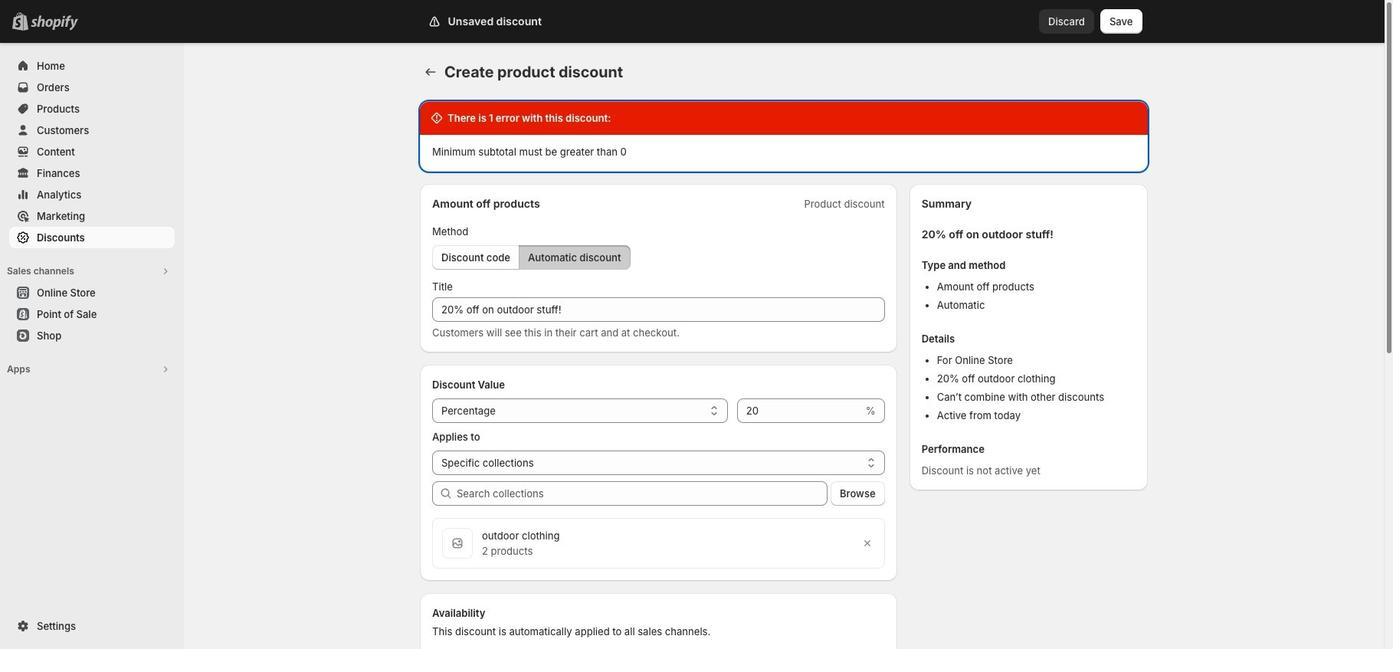 Task type: locate. For each thing, give the bounding box(es) containing it.
None text field
[[432, 297, 885, 322]]

Search collections text field
[[457, 481, 828, 506]]

None text field
[[737, 398, 863, 423]]



Task type: vqa. For each thing, say whether or not it's contained in the screenshot.
text field
yes



Task type: describe. For each thing, give the bounding box(es) containing it.
shopify image
[[31, 15, 78, 31]]



